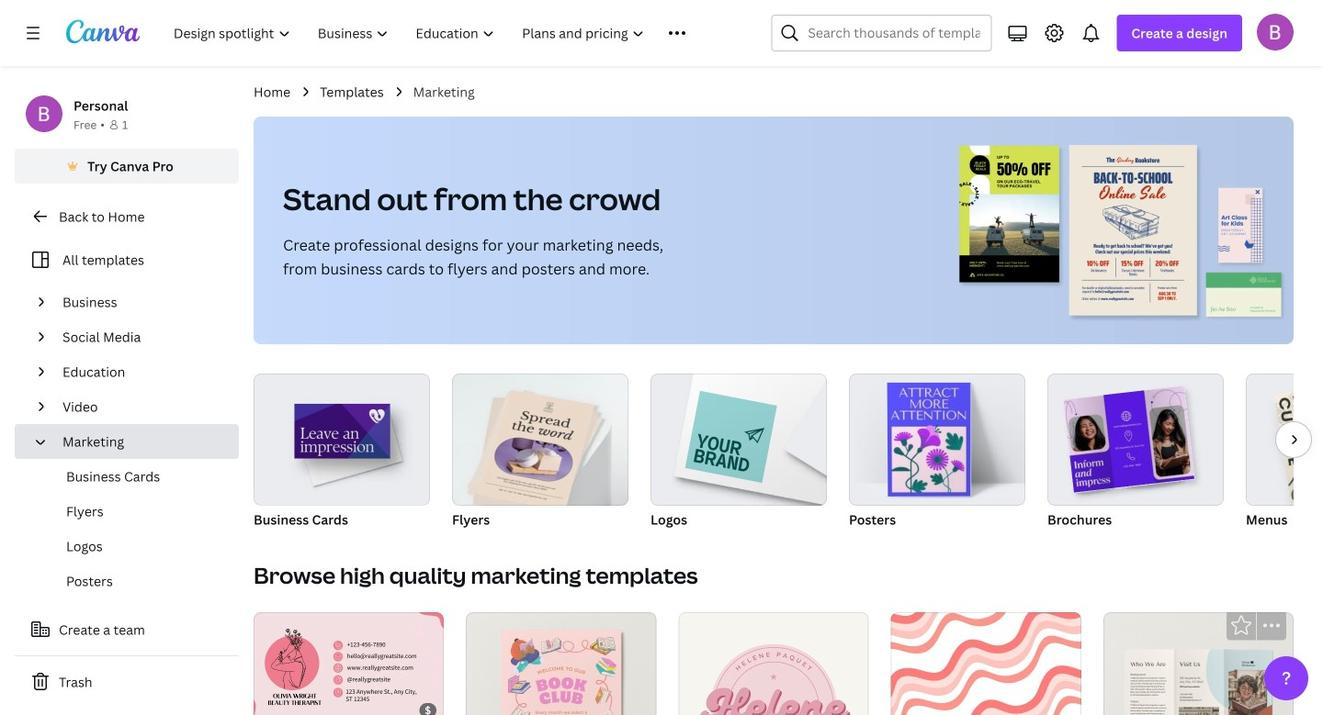 Task type: locate. For each thing, give the bounding box(es) containing it.
poster image
[[849, 374, 1025, 506], [887, 383, 971, 497]]

pink bold retro aesthetic makeup artist circle logo image
[[678, 613, 869, 716]]

flyer image
[[452, 374, 628, 506], [476, 390, 595, 512]]

Search search field
[[808, 16, 980, 51]]

pink and black minimal personalised business card image
[[254, 613, 444, 716]]

logo image
[[651, 374, 827, 506], [685, 391, 777, 483]]

None search field
[[771, 15, 992, 51]]

business card image
[[254, 374, 430, 506], [294, 404, 390, 459]]

pink orange green colorful book club flyer image
[[466, 613, 656, 716]]

top level navigation element
[[162, 15, 727, 51], [162, 15, 727, 51]]

menu image
[[1246, 374, 1323, 506]]

brochure image
[[1047, 374, 1224, 506], [1063, 386, 1195, 493]]

bob builder image
[[1257, 14, 1294, 50]]



Task type: describe. For each thing, give the bounding box(es) containing it.
stand out from the crowd image
[[952, 117, 1294, 345]]

groovy pastel pink background poster image
[[891, 613, 1081, 716]]



Task type: vqa. For each thing, say whether or not it's contained in the screenshot.
Logo
yes



